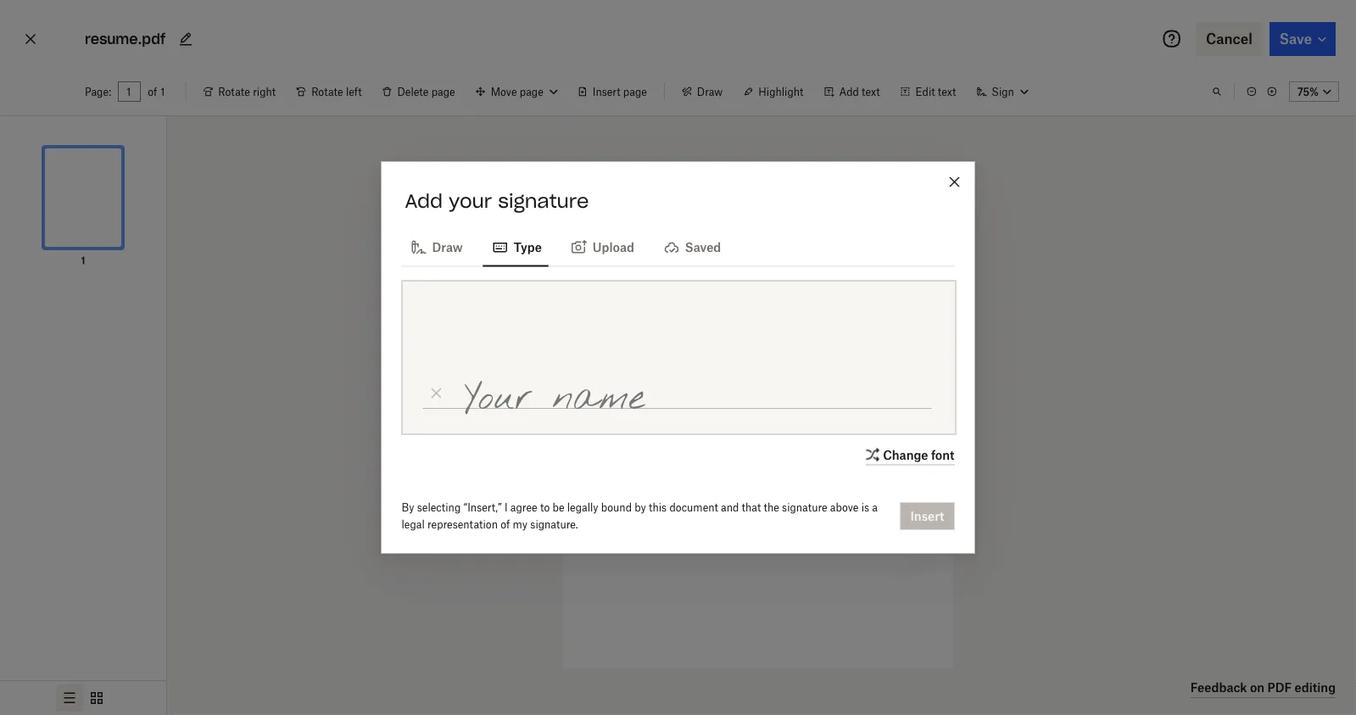 Task type: vqa. For each thing, say whether or not it's contained in the screenshot.
Sample
no



Task type: locate. For each thing, give the bounding box(es) containing it.
text for add text
[[862, 85, 880, 98]]

right
[[253, 85, 276, 98]]

1 rotate from the left
[[218, 85, 250, 98]]

1 horizontal spatial of
[[501, 518, 510, 531]]

add right highlight at the top right of page
[[839, 85, 859, 98]]

draw
[[697, 85, 723, 98], [432, 240, 463, 255]]

Button to change sidebar grid view to list view radio
[[56, 685, 83, 712]]

selecting
[[417, 501, 461, 514]]

add left your
[[405, 189, 443, 213]]

document
[[670, 501, 718, 514]]

by selecting "insert," i agree to be legally bound by this document and that the signature above is a legal representation of my signature.
[[402, 501, 878, 531]]

1 vertical spatial signature
[[782, 501, 828, 514]]

option group
[[0, 680, 166, 715]]

1 horizontal spatial rotate
[[311, 85, 343, 98]]

rotate for rotate right
[[218, 85, 250, 98]]

draw inside "add your signature" dialog
[[432, 240, 463, 255]]

add for add text
[[839, 85, 859, 98]]

page right delete
[[432, 85, 455, 98]]

0 horizontal spatial text
[[862, 85, 880, 98]]

cancel image
[[20, 25, 41, 53]]

1 text from the left
[[862, 85, 880, 98]]

text left edit at the top of page
[[862, 85, 880, 98]]

1 vertical spatial of
[[501, 518, 510, 531]]

above
[[830, 501, 859, 514]]

0 horizontal spatial signature
[[498, 189, 589, 213]]

signature right 'the'
[[782, 501, 828, 514]]

1 horizontal spatial signature
[[782, 501, 828, 514]]

insert page
[[593, 85, 647, 98]]

page right insert
[[623, 85, 647, 98]]

insert page button
[[567, 78, 657, 105]]

signature.
[[530, 518, 578, 531]]

1 horizontal spatial draw
[[697, 85, 723, 98]]

1 horizontal spatial page
[[623, 85, 647, 98]]

insert
[[593, 85, 621, 98]]

0 horizontal spatial rotate
[[218, 85, 250, 98]]

signature inside by selecting "insert," i agree to be legally bound by this document and that the signature above is a legal representation of my signature.
[[782, 501, 828, 514]]

text inside button
[[938, 85, 956, 98]]

rotate
[[218, 85, 250, 98], [311, 85, 343, 98]]

legally
[[567, 501, 599, 514]]

of
[[148, 85, 157, 98], [501, 518, 510, 531]]

signature up type
[[498, 189, 589, 213]]

0 vertical spatial of
[[148, 85, 157, 98]]

edit text button
[[890, 78, 967, 105]]

edit text
[[916, 85, 956, 98]]

edit
[[916, 85, 935, 98]]

0 horizontal spatial draw
[[432, 240, 463, 255]]

text right edit at the top of page
[[938, 85, 956, 98]]

2 rotate from the left
[[311, 85, 343, 98]]

add inside button
[[839, 85, 859, 98]]

None number field
[[127, 85, 132, 98]]

legal
[[402, 518, 425, 531]]

1 vertical spatial draw
[[432, 240, 463, 255]]

page for insert page
[[623, 85, 647, 98]]

add inside dialog
[[405, 189, 443, 213]]

1 page from the left
[[432, 85, 455, 98]]

of inside by selecting "insert," i agree to be legally bound by this document and that the signature above is a legal representation of my signature.
[[501, 518, 510, 531]]

2 page from the left
[[623, 85, 647, 98]]

text
[[862, 85, 880, 98], [938, 85, 956, 98]]

of left my
[[501, 518, 510, 531]]

text inside button
[[862, 85, 880, 98]]

0 horizontal spatial of
[[148, 85, 157, 98]]

0 vertical spatial draw
[[697, 85, 723, 98]]

draw button
[[672, 78, 733, 105]]

2 text from the left
[[938, 85, 956, 98]]

rotate left right in the top left of the page
[[218, 85, 250, 98]]

1 horizontal spatial text
[[938, 85, 956, 98]]

0 vertical spatial add
[[839, 85, 859, 98]]

add your signature
[[405, 189, 589, 213]]

0 horizontal spatial page
[[432, 85, 455, 98]]

0 vertical spatial signature
[[498, 189, 589, 213]]

by
[[402, 501, 414, 514]]

tab list containing draw
[[402, 226, 955, 267]]

"insert,"
[[464, 501, 502, 514]]

signature
[[498, 189, 589, 213], [782, 501, 828, 514]]

page 1. selected thumbnail preview element
[[29, 130, 137, 269]]

rotate left left
[[311, 85, 343, 98]]

draw down your
[[432, 240, 463, 255]]

page
[[432, 85, 455, 98], [623, 85, 647, 98]]

0 horizontal spatial add
[[405, 189, 443, 213]]

tab list
[[402, 226, 955, 267]]

draw left highlight button
[[697, 85, 723, 98]]

change font button
[[863, 445, 955, 465]]

of 1
[[148, 85, 165, 98]]

1 vertical spatial add
[[405, 189, 443, 213]]

add your signature dialog
[[381, 162, 975, 554]]

add text
[[839, 85, 880, 98]]

highlight
[[759, 85, 804, 98]]

rotate right
[[218, 85, 276, 98]]

1
[[161, 85, 165, 98], [81, 254, 85, 267]]

1 horizontal spatial 1
[[161, 85, 165, 98]]

highlight button
[[733, 78, 814, 105]]

add
[[839, 85, 859, 98], [405, 189, 443, 213]]

1 vertical spatial 1
[[81, 254, 85, 267]]

1 horizontal spatial add
[[839, 85, 859, 98]]

of right page:
[[148, 85, 157, 98]]

by
[[635, 501, 646, 514]]

this
[[649, 501, 667, 514]]

delete page
[[397, 85, 455, 98]]

add for add your signature
[[405, 189, 443, 213]]



Task type: describe. For each thing, give the bounding box(es) containing it.
i
[[505, 501, 508, 514]]

bound
[[601, 501, 632, 514]]

resume.pdf
[[85, 30, 165, 48]]

0 vertical spatial 1
[[161, 85, 165, 98]]

Button to change sidebar list view to grid view radio
[[83, 685, 110, 712]]

representation
[[428, 518, 498, 531]]

add text button
[[814, 78, 890, 105]]

agree
[[511, 501, 538, 514]]

a
[[872, 501, 878, 514]]

be
[[553, 501, 565, 514]]

text for edit text
[[938, 85, 956, 98]]

change font
[[883, 448, 955, 462]]

type
[[514, 240, 542, 255]]

delete
[[397, 85, 429, 98]]

delete page button
[[372, 78, 465, 105]]

to
[[540, 501, 550, 514]]

font
[[931, 448, 955, 462]]

change
[[883, 448, 928, 462]]

0 horizontal spatial 1
[[81, 254, 85, 267]]

is
[[862, 501, 870, 514]]

my
[[513, 518, 528, 531]]

your
[[449, 189, 492, 213]]

upload
[[593, 240, 634, 255]]

tab list inside "add your signature" dialog
[[402, 226, 955, 267]]

left
[[346, 85, 362, 98]]

rotate left
[[311, 85, 362, 98]]

rotate right button
[[193, 78, 286, 105]]

draw inside button
[[697, 85, 723, 98]]

Your name text field
[[449, 363, 936, 434]]

the
[[764, 501, 779, 514]]

page for delete page
[[432, 85, 455, 98]]

and
[[721, 501, 739, 514]]

page:
[[85, 85, 111, 98]]

rotate for rotate left
[[311, 85, 343, 98]]

saved
[[685, 240, 721, 255]]

that
[[742, 501, 761, 514]]

rotate left button
[[286, 78, 372, 105]]



